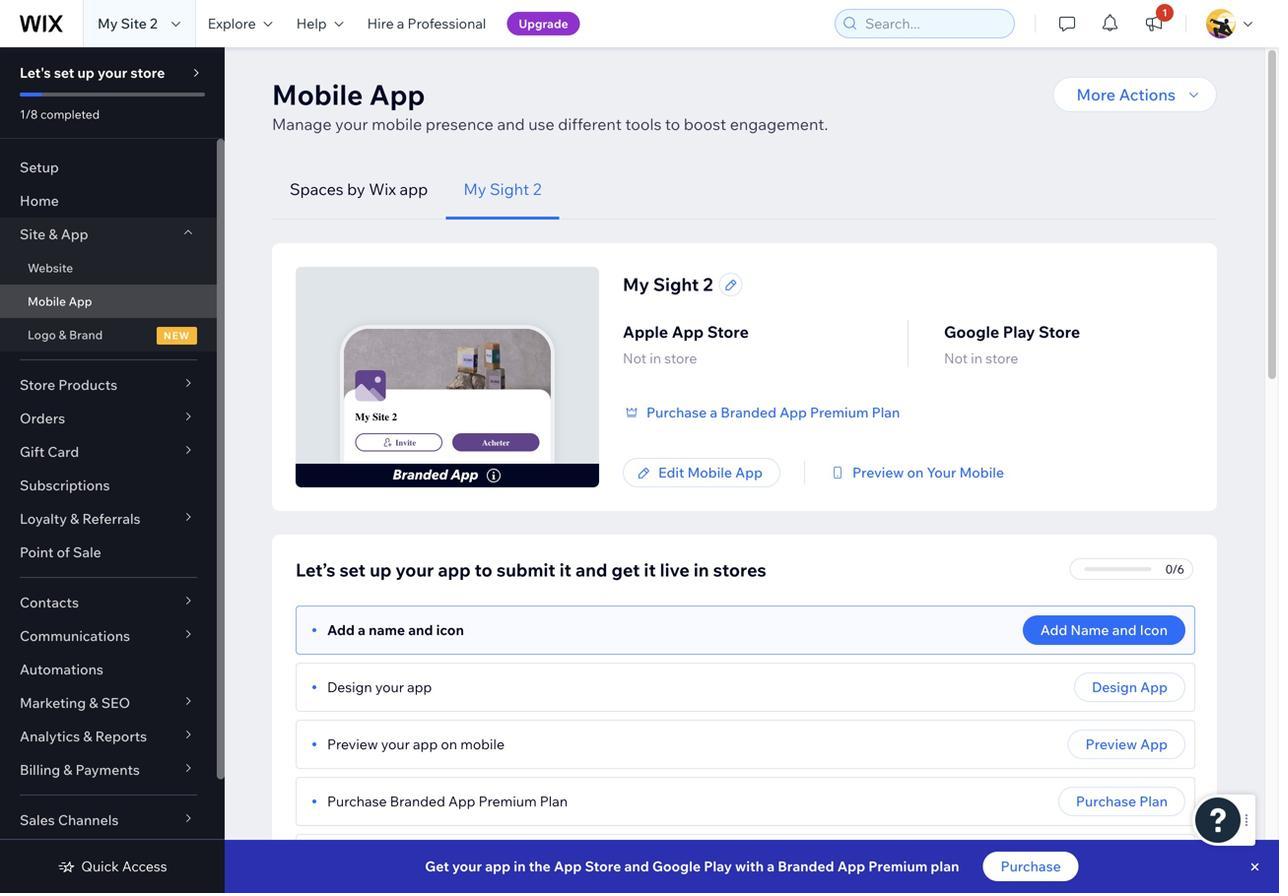 Task type: vqa. For each thing, say whether or not it's contained in the screenshot.
Purchase Branded App Premium Plan
yes



Task type: describe. For each thing, give the bounding box(es) containing it.
stores
[[713, 559, 766, 582]]

2 up invite on the left of page
[[392, 412, 397, 424]]

card
[[48, 444, 79, 461]]

purchase branded app premium plan
[[327, 793, 568, 811]]

your down "name"
[[375, 679, 404, 696]]

brand
[[69, 328, 103, 343]]

2 horizontal spatial branded
[[778, 858, 834, 876]]

edit mobile app button
[[623, 458, 781, 488]]

Search... field
[[859, 10, 1008, 37]]

purchase a branded app premium plan
[[647, 404, 900, 421]]

purchase for purchase branded app premium plan
[[327, 793, 387, 811]]

manage
[[272, 114, 332, 134]]

design for design app
[[1092, 679, 1137, 696]]

purchase left up
[[1001, 858, 1061, 876]]

preview app
[[1086, 736, 1168, 754]]

quick access button
[[57, 858, 167, 876]]

listings
[[1117, 851, 1168, 868]]

different
[[558, 114, 622, 134]]

and inside button
[[1112, 622, 1137, 639]]

upgrade
[[519, 16, 568, 31]]

spaces by wix app
[[290, 179, 428, 199]]

0 horizontal spatial google
[[652, 858, 701, 876]]

point
[[20, 544, 54, 561]]

& for loyalty
[[70, 511, 79, 528]]

by
[[347, 179, 365, 199]]

edit
[[658, 464, 684, 481]]

preview on your mobile button
[[829, 464, 1004, 482]]

marketing
[[20, 695, 86, 712]]

setup
[[20, 159, 59, 176]]

2 vertical spatial premium
[[869, 858, 928, 876]]

mobile app
[[28, 294, 92, 309]]

your right for
[[506, 851, 535, 868]]

communications button
[[0, 620, 217, 653]]

mobile inside preview on your mobile button
[[960, 464, 1004, 481]]

reports
[[95, 728, 147, 746]]

purchase button
[[983, 853, 1079, 882]]

app up icon
[[438, 559, 471, 582]]

app right listings
[[485, 858, 511, 876]]

billing & payments button
[[0, 754, 217, 788]]

gift card
[[20, 444, 79, 461]]

orders button
[[0, 402, 217, 436]]

on inside button
[[907, 464, 924, 481]]

more actions
[[1077, 85, 1176, 104]]

store products button
[[0, 369, 217, 402]]

plan inside purchase a branded app premium plan button
[[872, 404, 900, 421]]

mobile app manage your mobile presence and use different tools to boost engagement.
[[272, 77, 828, 134]]

and inside mobile app manage your mobile presence and use different tools to boost engagement.
[[497, 114, 525, 134]]

a right with
[[767, 858, 775, 876]]

point of sale link
[[0, 536, 217, 570]]

engagement.
[[730, 114, 828, 134]]

& for site
[[49, 226, 58, 243]]

name
[[369, 622, 405, 639]]

spaces
[[290, 179, 344, 199]]

new
[[164, 329, 190, 342]]

let's set up your app to submit it and get it live in stores
[[296, 559, 766, 582]]

let's set up your store
[[20, 64, 165, 81]]

of
[[57, 544, 70, 561]]

a for name
[[358, 622, 366, 639]]

subscriptions link
[[0, 469, 217, 503]]

edit mobile app
[[658, 464, 763, 481]]

get your app in the app store and google play with a branded app premium plan
[[425, 858, 960, 876]]

app up preview your app on mobile
[[407, 679, 432, 696]]

preview for preview on your mobile
[[853, 464, 904, 481]]

sales channels button
[[0, 804, 217, 838]]

wix
[[369, 179, 396, 199]]

add for add a name and icon
[[327, 622, 355, 639]]

0 horizontal spatial on
[[441, 736, 457, 754]]

app up the purchase branded app premium plan
[[413, 736, 438, 754]]

quick
[[81, 858, 119, 876]]

mobile inside mobile app manage your mobile presence and use different tools to boost engagement.
[[272, 77, 363, 112]]

in inside google play store not in store
[[971, 350, 983, 367]]

apple
[[623, 322, 668, 342]]

google inside google play store not in store
[[944, 322, 1000, 342]]

0 horizontal spatial to
[[475, 559, 493, 582]]

branded inside button
[[721, 404, 777, 421]]

explore
[[208, 15, 256, 32]]

plan
[[931, 858, 960, 876]]

store inside apple app store not in store
[[707, 322, 749, 342]]

mobile app link
[[0, 285, 217, 318]]

logo
[[28, 328, 56, 343]]

contacts
[[20, 594, 79, 612]]

not for apple app store
[[623, 350, 647, 367]]

sidebar element
[[0, 47, 225, 894]]

automations link
[[0, 653, 217, 687]]

app inside 'button'
[[400, 179, 428, 199]]

0 horizontal spatial my site 2
[[98, 15, 157, 32]]

preview for preview app
[[1086, 736, 1137, 754]]

store inside apple app store not in store
[[664, 350, 697, 367]]

your up add a name and icon
[[396, 559, 434, 582]]

set up app store listings for your app
[[327, 851, 563, 868]]

spaces by wix app button
[[272, 160, 446, 220]]

up
[[1095, 851, 1114, 868]]

access
[[122, 858, 167, 876]]

app inside apple app store not in store
[[672, 322, 704, 342]]

analytics & reports
[[20, 728, 147, 746]]

purchase for purchase a branded app premium plan
[[647, 404, 707, 421]]

actions
[[1119, 85, 1176, 104]]

listings
[[436, 851, 482, 868]]

2 horizontal spatial site
[[373, 412, 389, 424]]

referrals
[[82, 511, 141, 528]]

boost
[[684, 114, 727, 134]]

1 vertical spatial play
[[704, 858, 732, 876]]

subscriptions
[[20, 477, 110, 494]]

0 horizontal spatial plan
[[540, 793, 568, 811]]

analytics
[[20, 728, 80, 746]]

google play store not in store
[[944, 322, 1080, 367]]

sight inside button
[[490, 179, 529, 199]]

set up listings
[[1070, 851, 1168, 868]]

add name and icon
[[1041, 622, 1168, 639]]

loyalty & referrals
[[20, 511, 141, 528]]

play inside google play store not in store
[[1003, 322, 1035, 342]]

set for set up listings
[[1070, 851, 1092, 868]]

store products
[[20, 377, 117, 394]]

loyalty & referrals button
[[0, 503, 217, 536]]

site inside dropdown button
[[20, 226, 46, 243]]

point of sale
[[20, 544, 101, 561]]

completed
[[40, 107, 100, 122]]

channels
[[58, 812, 119, 829]]

site & app
[[20, 226, 88, 243]]

marketing & seo
[[20, 695, 130, 712]]

store inside google play store not in store
[[986, 350, 1019, 367]]

2 left explore on the left of page
[[150, 15, 157, 32]]



Task type: locate. For each thing, give the bounding box(es) containing it.
up for let's
[[77, 64, 94, 81]]

app left get at left
[[372, 851, 397, 868]]

purchase up edit
[[647, 404, 707, 421]]

1 vertical spatial my sight 2
[[623, 274, 713, 296]]

store
[[131, 64, 165, 81], [664, 350, 697, 367], [986, 350, 1019, 367], [400, 851, 433, 868]]

help button
[[285, 0, 355, 47]]

purchase down preview your app on mobile
[[327, 793, 387, 811]]

tools
[[625, 114, 662, 134]]

design app
[[1092, 679, 1168, 696]]

icon
[[436, 622, 464, 639]]

0 horizontal spatial my sight 2
[[464, 179, 542, 199]]

preview app button
[[1068, 730, 1186, 760]]

home link
[[0, 184, 217, 218]]

0 vertical spatial on
[[907, 464, 924, 481]]

1 horizontal spatial branded
[[721, 404, 777, 421]]

it
[[560, 559, 572, 582], [644, 559, 656, 582]]

mobile down website
[[28, 294, 66, 309]]

0/6
[[1166, 562, 1185, 577]]

your
[[927, 464, 956, 481]]

2 inside button
[[533, 179, 542, 199]]

mobile up the purchase branded app premium plan
[[460, 736, 505, 754]]

1 vertical spatial sight
[[653, 274, 699, 296]]

design
[[327, 679, 372, 696], [1092, 679, 1137, 696]]

my site 2 up let's set up your store
[[98, 15, 157, 32]]

0 horizontal spatial up
[[77, 64, 94, 81]]

hire
[[367, 15, 394, 32]]

premium left the plan
[[869, 858, 928, 876]]

branded up edit mobile app
[[721, 404, 777, 421]]

preview for preview your app on mobile
[[327, 736, 378, 754]]

quick access
[[81, 858, 167, 876]]

0 horizontal spatial design
[[327, 679, 372, 696]]

& inside dropdown button
[[89, 695, 98, 712]]

purchase up up
[[1076, 793, 1137, 811]]

0 vertical spatial my sight 2
[[464, 179, 542, 199]]

1 vertical spatial premium
[[479, 793, 537, 811]]

design down "name"
[[327, 679, 372, 696]]

mobile right edit
[[688, 464, 732, 481]]

tab list
[[272, 160, 1217, 220]]

mobile inside edit mobile app button
[[688, 464, 732, 481]]

hire a professional link
[[355, 0, 498, 47]]

add left "name"
[[327, 622, 355, 639]]

marketing & seo button
[[0, 687, 217, 721]]

store inside sidebar 'element'
[[131, 64, 165, 81]]

your up completed
[[98, 64, 127, 81]]

1 horizontal spatial set
[[1070, 851, 1092, 868]]

google
[[944, 322, 1000, 342], [652, 858, 701, 876]]

up up "name"
[[370, 559, 392, 582]]

mobile
[[372, 114, 422, 134], [460, 736, 505, 754]]

not inside apple app store not in store
[[623, 350, 647, 367]]

premium up for
[[479, 793, 537, 811]]

not
[[623, 350, 647, 367], [944, 350, 968, 367]]

more actions button
[[1053, 77, 1217, 112]]

mobile up manage
[[272, 77, 363, 112]]

add inside button
[[1041, 622, 1068, 639]]

a inside button
[[710, 404, 718, 421]]

a for branded
[[710, 404, 718, 421]]

&
[[49, 226, 58, 243], [59, 328, 66, 343], [70, 511, 79, 528], [89, 695, 98, 712], [83, 728, 92, 746], [63, 762, 72, 779]]

not for google play store
[[944, 350, 968, 367]]

1 horizontal spatial set
[[340, 559, 366, 582]]

premium inside button
[[810, 404, 869, 421]]

up inside sidebar 'element'
[[77, 64, 94, 81]]

mobile inside mobile app link
[[28, 294, 66, 309]]

1/8 completed
[[20, 107, 100, 122]]

app right for
[[538, 851, 563, 868]]

0 horizontal spatial not
[[623, 350, 647, 367]]

my
[[98, 15, 118, 32], [464, 179, 486, 199], [623, 274, 649, 296], [355, 412, 370, 424]]

1 vertical spatial to
[[475, 559, 493, 582]]

0 horizontal spatial it
[[560, 559, 572, 582]]

0 vertical spatial google
[[944, 322, 1000, 342]]

0 vertical spatial mobile
[[372, 114, 422, 134]]

1 vertical spatial site
[[20, 226, 46, 243]]

a left "name"
[[358, 622, 366, 639]]

2 add from the left
[[1041, 622, 1068, 639]]

0 vertical spatial branded
[[721, 404, 777, 421]]

a up edit mobile app
[[710, 404, 718, 421]]

my sight 2 button
[[446, 160, 559, 220]]

1 horizontal spatial site
[[121, 15, 147, 32]]

1 vertical spatial my site 2
[[355, 412, 397, 424]]

in
[[650, 350, 661, 367], [971, 350, 983, 367], [694, 559, 709, 582], [514, 858, 526, 876]]

it right get
[[644, 559, 656, 582]]

0 horizontal spatial sight
[[490, 179, 529, 199]]

your
[[98, 64, 127, 81], [335, 114, 368, 134], [396, 559, 434, 582], [375, 679, 404, 696], [381, 736, 410, 754], [506, 851, 535, 868], [452, 858, 482, 876]]

& up website
[[49, 226, 58, 243]]

it right "submit"
[[560, 559, 572, 582]]

plan up listings
[[1140, 793, 1168, 811]]

0 horizontal spatial branded
[[390, 793, 445, 811]]

& for logo
[[59, 328, 66, 343]]

1 button
[[1132, 0, 1176, 47]]

1 vertical spatial on
[[441, 736, 457, 754]]

mobile inside mobile app manage your mobile presence and use different tools to boost engagement.
[[372, 114, 422, 134]]

plan inside 'purchase plan' button
[[1140, 793, 1168, 811]]

1 vertical spatial mobile
[[460, 736, 505, 754]]

add for add name and icon
[[1041, 622, 1068, 639]]

store inside google play store not in store
[[1039, 322, 1080, 342]]

2 up apple app store not in store
[[703, 274, 713, 296]]

presence
[[426, 114, 494, 134]]

2 horizontal spatial preview
[[1086, 736, 1137, 754]]

name
[[1071, 622, 1109, 639]]

to left "submit"
[[475, 559, 493, 582]]

1 horizontal spatial plan
[[872, 404, 900, 421]]

0 vertical spatial my site 2
[[98, 15, 157, 32]]

preview down design your app
[[327, 736, 378, 754]]

setup link
[[0, 151, 217, 184]]

preview on your mobile
[[853, 464, 1004, 481]]

preview your app on mobile
[[327, 736, 505, 754]]

1
[[1163, 6, 1168, 19]]

sales channels
[[20, 812, 119, 829]]

logo & brand
[[28, 328, 103, 343]]

2 vertical spatial site
[[373, 412, 389, 424]]

& left seo
[[89, 695, 98, 712]]

0 vertical spatial site
[[121, 15, 147, 32]]

my inside button
[[464, 179, 486, 199]]

2 it from the left
[[644, 559, 656, 582]]

loyalty
[[20, 511, 67, 528]]

0 horizontal spatial preview
[[327, 736, 378, 754]]

up for let's
[[370, 559, 392, 582]]

in inside apple app store not in store
[[650, 350, 661, 367]]

0 vertical spatial up
[[77, 64, 94, 81]]

1 horizontal spatial my site 2
[[355, 412, 397, 424]]

set right let's
[[340, 559, 366, 582]]

1 horizontal spatial google
[[944, 322, 1000, 342]]

plan up preview on your mobile button
[[872, 404, 900, 421]]

app inside mobile app manage your mobile presence and use different tools to boost engagement.
[[369, 77, 425, 112]]

1 vertical spatial set
[[340, 559, 366, 582]]

a right hire
[[397, 15, 405, 32]]

set right "let's"
[[54, 64, 74, 81]]

plan up the
[[540, 793, 568, 811]]

set
[[54, 64, 74, 81], [340, 559, 366, 582]]

1 horizontal spatial sight
[[653, 274, 699, 296]]

premium up preview on your mobile button
[[810, 404, 869, 421]]

0 vertical spatial to
[[665, 114, 680, 134]]

& for analytics
[[83, 728, 92, 746]]

1 horizontal spatial play
[[1003, 322, 1035, 342]]

0 vertical spatial set
[[54, 64, 74, 81]]

2 design from the left
[[1092, 679, 1137, 696]]

on
[[907, 464, 924, 481], [441, 736, 457, 754]]

payments
[[76, 762, 140, 779]]

store inside dropdown button
[[20, 377, 55, 394]]

let's
[[20, 64, 51, 81]]

& left reports
[[83, 728, 92, 746]]

mobile for app
[[372, 114, 422, 134]]

1 vertical spatial branded
[[390, 793, 445, 811]]

set
[[327, 851, 349, 868], [1070, 851, 1092, 868]]

2
[[150, 15, 157, 32], [533, 179, 542, 199], [703, 274, 713, 296], [392, 412, 397, 424]]

purchase plan button
[[1059, 788, 1186, 817]]

branded
[[721, 404, 777, 421], [390, 793, 445, 811], [778, 858, 834, 876]]

design inside "button"
[[1092, 679, 1137, 696]]

& for billing
[[63, 762, 72, 779]]

analytics & reports button
[[0, 721, 217, 754]]

preview inside button
[[853, 464, 904, 481]]

your down design your app
[[381, 736, 410, 754]]

mobile right your
[[960, 464, 1004, 481]]

my sight 2
[[464, 179, 542, 199], [623, 274, 713, 296]]

your inside mobile app manage your mobile presence and use different tools to boost engagement.
[[335, 114, 368, 134]]

design down add name and icon button
[[1092, 679, 1137, 696]]

apple app store not in store
[[623, 322, 749, 367]]

0 horizontal spatial play
[[704, 858, 732, 876]]

up left get at left
[[352, 851, 369, 868]]

0 horizontal spatial mobile
[[372, 114, 422, 134]]

add left name
[[1041, 622, 1068, 639]]

get
[[612, 559, 640, 582]]

purchase for purchase plan
[[1076, 793, 1137, 811]]

0 horizontal spatial set
[[327, 851, 349, 868]]

0 horizontal spatial set
[[54, 64, 74, 81]]

professional
[[408, 15, 486, 32]]

billing & payments
[[20, 762, 140, 779]]

2 vertical spatial branded
[[778, 858, 834, 876]]

& right 'loyalty'
[[70, 511, 79, 528]]

my sight 2 down use
[[464, 179, 542, 199]]

app inside "button"
[[1141, 679, 1168, 696]]

my site 2
[[98, 15, 157, 32], [355, 412, 397, 424]]

1 horizontal spatial on
[[907, 464, 924, 481]]

0 vertical spatial sight
[[490, 179, 529, 199]]

icon
[[1140, 622, 1168, 639]]

upgrade button
[[507, 12, 580, 35]]

1 set from the left
[[327, 851, 349, 868]]

add a name and icon
[[327, 622, 464, 639]]

on up the purchase branded app premium plan
[[441, 736, 457, 754]]

add
[[327, 622, 355, 639], [1041, 622, 1068, 639]]

1 design from the left
[[327, 679, 372, 696]]

sale
[[73, 544, 101, 561]]

0 horizontal spatial site
[[20, 226, 46, 243]]

to right tools
[[665, 114, 680, 134]]

more
[[1077, 85, 1116, 104]]

0 horizontal spatial add
[[327, 622, 355, 639]]

my sight 2 inside button
[[464, 179, 542, 199]]

app inside 'button'
[[1141, 736, 1168, 754]]

branded down preview your app on mobile
[[390, 793, 445, 811]]

gift
[[20, 444, 45, 461]]

home
[[20, 192, 59, 209]]

set inside button
[[1070, 851, 1092, 868]]

gift card button
[[0, 436, 217, 469]]

my sight 2 up apple
[[623, 274, 713, 296]]

sight up apple
[[653, 274, 699, 296]]

1 horizontal spatial it
[[644, 559, 656, 582]]

design for design your app
[[327, 679, 372, 696]]

live
[[660, 559, 690, 582]]

sales
[[20, 812, 55, 829]]

set inside sidebar 'element'
[[54, 64, 74, 81]]

up up completed
[[77, 64, 94, 81]]

acheter
[[482, 438, 510, 448]]

set for let's
[[54, 64, 74, 81]]

2 horizontal spatial up
[[370, 559, 392, 582]]

tab list containing spaces by wix app
[[272, 160, 1217, 220]]

app right wix
[[400, 179, 428, 199]]

seo
[[101, 695, 130, 712]]

orders
[[20, 410, 65, 427]]

branded right with
[[778, 858, 834, 876]]

your left for
[[452, 858, 482, 876]]

1 horizontal spatial up
[[352, 851, 369, 868]]

preview up purchase plan
[[1086, 736, 1137, 754]]

design your app
[[327, 679, 432, 696]]

& right billing
[[63, 762, 72, 779]]

2 horizontal spatial plan
[[1140, 793, 1168, 811]]

a for professional
[[397, 15, 405, 32]]

2 vertical spatial up
[[352, 851, 369, 868]]

billing
[[20, 762, 60, 779]]

& inside popup button
[[70, 511, 79, 528]]

not inside google play store not in store
[[944, 350, 968, 367]]

0 vertical spatial play
[[1003, 322, 1035, 342]]

1 horizontal spatial to
[[665, 114, 680, 134]]

on left your
[[907, 464, 924, 481]]

& for marketing
[[89, 695, 98, 712]]

your right manage
[[335, 114, 368, 134]]

& right logo
[[59, 328, 66, 343]]

1 add from the left
[[327, 622, 355, 639]]

preview inside 'button'
[[1086, 736, 1137, 754]]

& inside 'dropdown button'
[[63, 762, 72, 779]]

my site 2 up invite on the left of page
[[355, 412, 397, 424]]

2 set from the left
[[1070, 851, 1092, 868]]

1 horizontal spatial mobile
[[460, 736, 505, 754]]

invite
[[395, 438, 416, 448]]

your inside sidebar 'element'
[[98, 64, 127, 81]]

1 horizontal spatial my sight 2
[[623, 274, 713, 296]]

2 down use
[[533, 179, 542, 199]]

and
[[497, 114, 525, 134], [576, 559, 608, 582], [408, 622, 433, 639], [1112, 622, 1137, 639], [624, 858, 649, 876]]

the
[[529, 858, 551, 876]]

1 not from the left
[[623, 350, 647, 367]]

hire a professional
[[367, 15, 486, 32]]

plan
[[872, 404, 900, 421], [540, 793, 568, 811], [1140, 793, 1168, 811]]

1 vertical spatial up
[[370, 559, 392, 582]]

mobile left presence at the top
[[372, 114, 422, 134]]

to inside mobile app manage your mobile presence and use different tools to boost engagement.
[[665, 114, 680, 134]]

2 not from the left
[[944, 350, 968, 367]]

1 horizontal spatial design
[[1092, 679, 1137, 696]]

0 vertical spatial premium
[[810, 404, 869, 421]]

1 horizontal spatial add
[[1041, 622, 1068, 639]]

mobile for your
[[460, 736, 505, 754]]

sight down use
[[490, 179, 529, 199]]

mobile
[[272, 77, 363, 112], [28, 294, 66, 309], [688, 464, 732, 481], [960, 464, 1004, 481]]

1 horizontal spatial not
[[944, 350, 968, 367]]

purchase plan
[[1076, 793, 1168, 811]]

app inside dropdown button
[[61, 226, 88, 243]]

1 it from the left
[[560, 559, 572, 582]]

preview left your
[[853, 464, 904, 481]]

1 horizontal spatial preview
[[853, 464, 904, 481]]

set for let's
[[340, 559, 366, 582]]

submit
[[497, 559, 556, 582]]

set for set up app store listings for your app
[[327, 851, 349, 868]]

1 vertical spatial google
[[652, 858, 701, 876]]

for
[[485, 851, 503, 868]]



